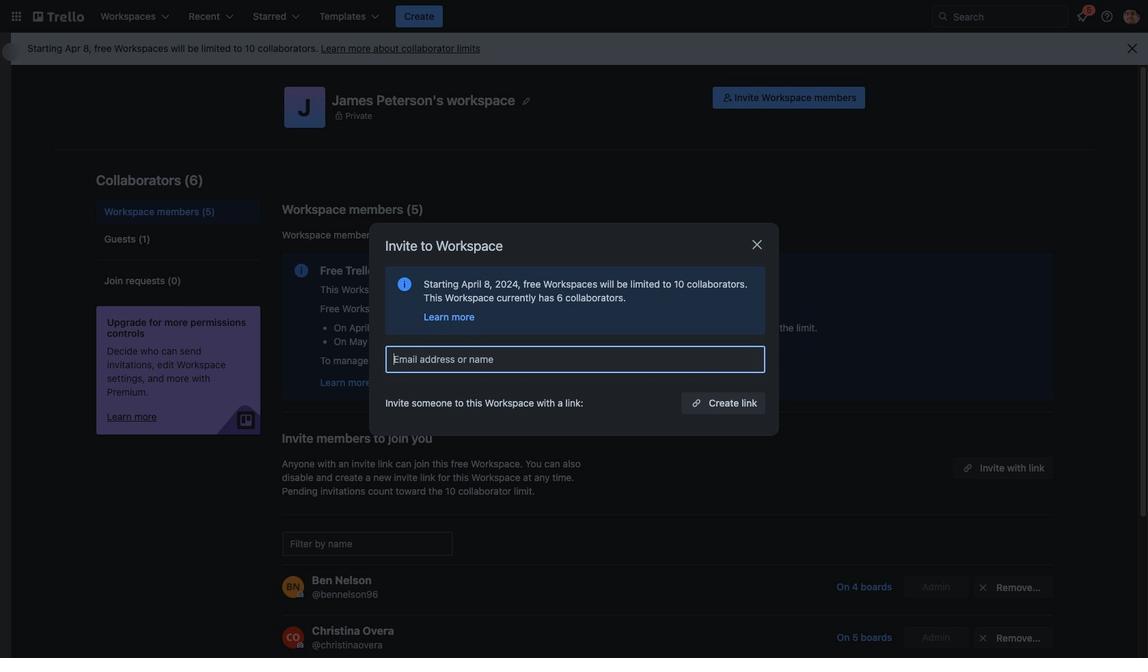 Task type: locate. For each thing, give the bounding box(es) containing it.
open information menu image
[[1100, 10, 1114, 23]]

1 horizontal spatial sm image
[[976, 581, 990, 595]]

sm image
[[976, 631, 990, 645]]

1 vertical spatial sm image
[[976, 581, 990, 595]]

james peterson (jamespeterson93) image
[[1123, 8, 1140, 25]]

search image
[[938, 11, 949, 22]]

primary element
[[0, 0, 1148, 33]]

sm image
[[721, 91, 734, 105], [976, 581, 990, 595]]

0 horizontal spatial sm image
[[721, 91, 734, 105]]



Task type: vqa. For each thing, say whether or not it's contained in the screenshot.
Back to home "IMAGE"
no



Task type: describe. For each thing, give the bounding box(es) containing it.
5 notifications image
[[1074, 8, 1091, 25]]

Filter by name text field
[[282, 532, 453, 556]]

Search field
[[949, 6, 1068, 27]]

close image
[[749, 236, 765, 253]]

0 vertical spatial sm image
[[721, 91, 734, 105]]

Email address or name text field
[[394, 350, 763, 369]]



